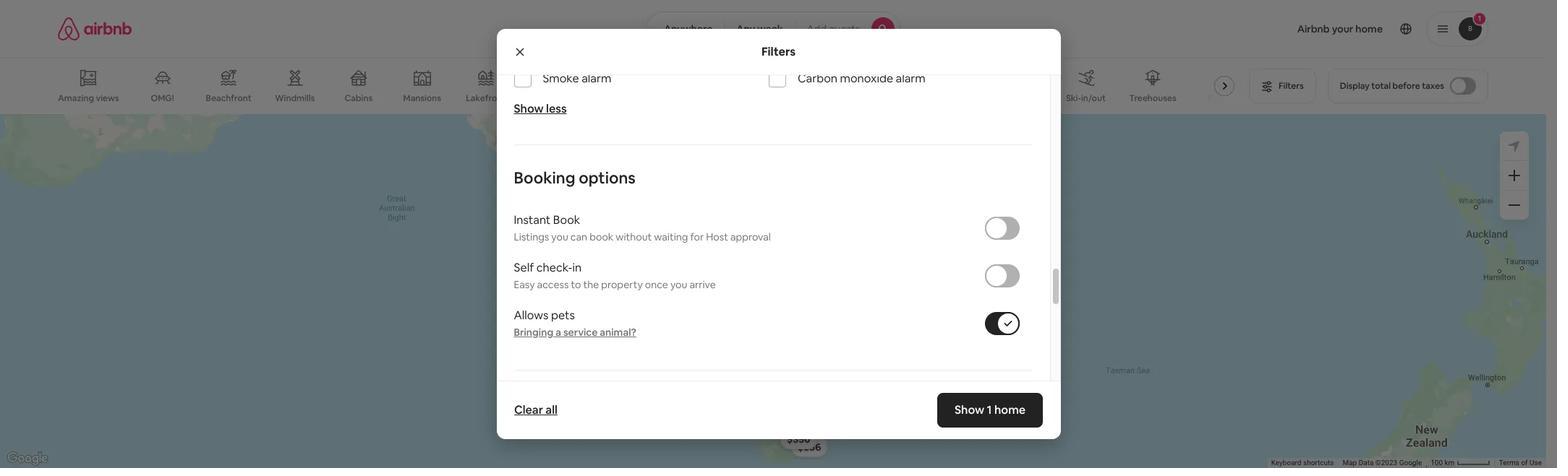 Task type: describe. For each thing, give the bounding box(es) containing it.
a
[[556, 326, 561, 339]]

show 1 home
[[955, 403, 1026, 418]]

bringing
[[514, 326, 554, 339]]

without
[[616, 231, 652, 244]]

$236
[[782, 370, 808, 384]]

$350
[[787, 434, 811, 447]]

keyboard
[[1272, 459, 1302, 467]]

$356 button
[[791, 438, 828, 458]]

display total before taxes
[[1340, 80, 1445, 92]]

book
[[590, 231, 614, 244]]

any
[[737, 22, 755, 35]]

allows
[[514, 308, 549, 324]]

treehouses
[[1130, 93, 1177, 104]]

monoxide
[[840, 71, 894, 86]]

$350 button
[[781, 430, 817, 450]]

$402
[[887, 142, 911, 155]]

$553 button
[[878, 141, 915, 161]]

any week button
[[724, 12, 796, 46]]

amazing
[[58, 92, 94, 104]]

show for show list
[[744, 381, 770, 394]]

add to wishlist image
[[884, 142, 902, 159]]

arrive
[[690, 279, 716, 292]]

$257 $479
[[885, 136, 911, 157]]

clear
[[514, 403, 543, 418]]

animal?
[[600, 326, 637, 339]]

smoke
[[543, 71, 579, 86]]

farms
[[1208, 93, 1233, 104]]

100 km button
[[1427, 459, 1495, 469]]

in
[[573, 261, 582, 276]]

windmills
[[275, 93, 315, 104]]

easy
[[514, 279, 535, 292]]

zoom out image
[[1509, 200, 1521, 211]]

display
[[1340, 80, 1370, 92]]

add guests button
[[795, 12, 901, 46]]

shortcuts
[[1304, 459, 1334, 467]]

home
[[995, 403, 1026, 418]]

beachfront
[[206, 93, 252, 104]]

approval
[[731, 231, 771, 244]]

taxes
[[1422, 80, 1445, 92]]

add guests
[[807, 22, 860, 35]]

100
[[1431, 459, 1443, 467]]

clear all button
[[507, 396, 565, 425]]

group inside filters dialog
[[497, 371, 1050, 469]]

keyboard shortcuts button
[[1272, 459, 1334, 469]]

mansions
[[403, 93, 441, 104]]

google image
[[4, 450, 51, 469]]

$402 button
[[880, 138, 917, 158]]

for
[[691, 231, 704, 244]]

1
[[988, 403, 993, 418]]

profile element
[[918, 0, 1489, 58]]

waiting
[[654, 231, 688, 244]]

use
[[1530, 459, 1542, 467]]

smoke alarm
[[543, 71, 612, 86]]

booking
[[514, 168, 576, 188]]

$83
[[888, 145, 906, 158]]

pets
[[551, 308, 575, 324]]

carbon monoxide alarm
[[798, 71, 926, 86]]

$356
[[798, 441, 821, 454]]

show for show less
[[514, 101, 544, 117]]

map data ©2023 google
[[1343, 459, 1423, 467]]

carbon
[[798, 71, 838, 86]]

self check-in easy access to the property once you arrive
[[514, 261, 716, 292]]

©2023
[[1376, 459, 1398, 467]]



Task type: locate. For each thing, give the bounding box(es) containing it.
ski-in/out
[[1066, 93, 1106, 104]]

$479
[[885, 144, 908, 157]]

show inside button
[[744, 381, 770, 394]]

$276
[[697, 289, 720, 302]]

you inside 'instant book listings you can book without waiting for host approval'
[[552, 231, 569, 244]]

1 horizontal spatial you
[[671, 279, 688, 292]]

0 horizontal spatial you
[[552, 231, 569, 244]]

$509 button
[[880, 141, 917, 162]]

terms of use
[[1500, 459, 1542, 467]]

keyboard shortcuts
[[1272, 459, 1334, 467]]

map
[[1343, 459, 1357, 467]]

skiing
[[537, 93, 562, 104]]

terms
[[1500, 459, 1520, 467]]

group inside google map
showing 40 stays. region
[[677, 131, 1150, 284]]

terms of use link
[[1500, 459, 1542, 467]]

group
[[58, 58, 1241, 114], [677, 131, 1150, 284], [497, 371, 1050, 469]]

2 vertical spatial group
[[497, 371, 1050, 469]]

week
[[758, 22, 783, 35]]

booking options
[[514, 168, 636, 188]]

1 vertical spatial show
[[744, 381, 770, 394]]

bringing a service animal? button
[[514, 326, 637, 339]]

you right the "once"
[[671, 279, 688, 292]]

ski-
[[1066, 93, 1082, 104]]

$479 button
[[878, 141, 915, 161]]

anywhere
[[664, 22, 713, 35]]

alarm right smoke
[[582, 71, 612, 86]]

views
[[96, 92, 119, 104]]

0 vertical spatial you
[[552, 231, 569, 244]]

clear all
[[514, 403, 557, 418]]

host
[[706, 231, 728, 244]]

total
[[1372, 80, 1391, 92]]

none search field containing anywhere
[[646, 12, 901, 46]]

amazing views
[[58, 92, 119, 104]]

2 vertical spatial show
[[955, 403, 985, 418]]

instant book listings you can book without waiting for host approval
[[514, 213, 771, 244]]

google
[[1400, 459, 1423, 467]]

1 vertical spatial you
[[671, 279, 688, 292]]

$730
[[567, 186, 591, 199]]

show left 1
[[955, 403, 985, 418]]

before
[[1393, 80, 1421, 92]]

0 horizontal spatial alarm
[[582, 71, 612, 86]]

$585
[[756, 243, 780, 256]]

filters
[[762, 44, 796, 59]]

show list button
[[729, 370, 818, 405]]

guests
[[829, 22, 860, 35]]

you down book
[[552, 231, 569, 244]]

you
[[552, 231, 569, 244], [671, 279, 688, 292]]

$236 button
[[775, 366, 815, 388]]

instant
[[514, 213, 551, 228]]

options
[[579, 168, 636, 188]]

can
[[571, 231, 588, 244]]

1 horizontal spatial alarm
[[896, 71, 926, 86]]

show 1 home link
[[938, 394, 1044, 428]]

1 alarm from the left
[[582, 71, 612, 86]]

$83 button
[[881, 141, 912, 161]]

0 vertical spatial group
[[58, 58, 1241, 114]]

show list
[[744, 381, 786, 394]]

1 vertical spatial group
[[677, 131, 1150, 284]]

less
[[546, 101, 567, 117]]

lakefront
[[466, 93, 506, 104]]

$585 button
[[750, 239, 786, 260]]

zoom in image
[[1509, 170, 1521, 182]]

$730 button
[[560, 183, 597, 203]]

any week
[[737, 22, 783, 35]]

$257 button
[[882, 133, 918, 153]]

2 alarm from the left
[[896, 71, 926, 86]]

filters dialog
[[497, 0, 1061, 469]]

self
[[514, 261, 534, 276]]

2 horizontal spatial show
[[955, 403, 985, 418]]

show less button
[[514, 101, 567, 117]]

show
[[514, 101, 544, 117], [744, 381, 770, 394], [955, 403, 985, 418]]

check-
[[537, 261, 573, 276]]

add
[[807, 22, 827, 35]]

$553
[[885, 144, 908, 157]]

to
[[571, 279, 581, 292]]

show left the less
[[514, 101, 544, 117]]

display total before taxes button
[[1328, 69, 1489, 103]]

cabins
[[345, 93, 373, 104]]

access
[[537, 279, 569, 292]]

0 horizontal spatial show
[[514, 101, 544, 117]]

the
[[583, 279, 599, 292]]

$276 button
[[691, 285, 727, 305]]

service
[[564, 326, 598, 339]]

you inside self check-in easy access to the property once you arrive
[[671, 279, 688, 292]]

list
[[772, 381, 786, 394]]

data
[[1359, 459, 1374, 467]]

google map
showing 40 stays. region
[[0, 114, 1547, 469]]

show less
[[514, 101, 567, 117]]

$257
[[888, 136, 911, 149]]

book
[[553, 213, 580, 228]]

0 vertical spatial show
[[514, 101, 544, 117]]

show left list
[[744, 381, 770, 394]]

in/out
[[1082, 93, 1106, 104]]

show for show 1 home
[[955, 403, 985, 418]]

once
[[645, 279, 668, 292]]

group containing amazing views
[[58, 58, 1241, 114]]

km
[[1445, 459, 1455, 467]]

$191 button
[[719, 217, 753, 237]]

allows pets bringing a service animal?
[[514, 308, 637, 339]]

1 horizontal spatial show
[[744, 381, 770, 394]]

omg!
[[151, 93, 174, 104]]

of
[[1522, 459, 1528, 467]]

property
[[601, 279, 643, 292]]

alarm right monoxide
[[896, 71, 926, 86]]

None search field
[[646, 12, 901, 46]]

100 km
[[1431, 459, 1457, 467]]

anywhere button
[[646, 12, 725, 46]]



Task type: vqa. For each thing, say whether or not it's contained in the screenshot.
the Zoom out icon
yes



